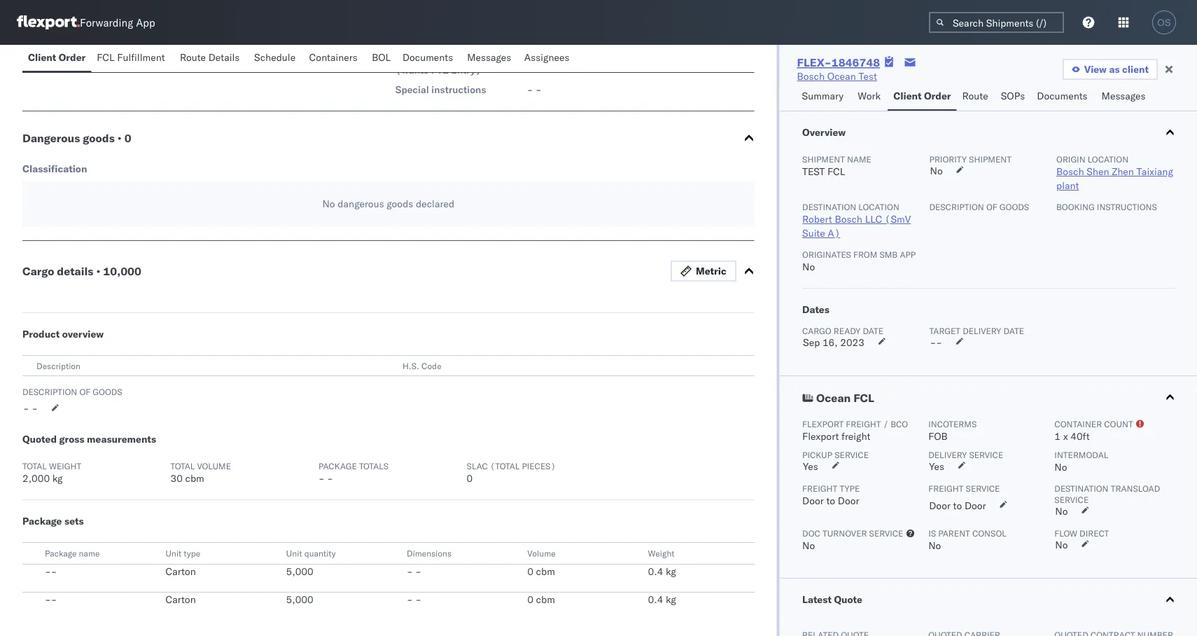 Task type: locate. For each thing, give the bounding box(es) containing it.
0 horizontal spatial unit
[[166, 548, 182, 559]]

1 horizontal spatial messages button
[[1097, 83, 1154, 111]]

messages up entry)
[[467, 51, 511, 63]]

2 total from the left
[[171, 461, 195, 471]]

sets
[[64, 515, 84, 527]]

app inside forwarding app link
[[136, 16, 155, 29]]

0 vertical spatial cargo
[[22, 264, 54, 278]]

0.4
[[648, 565, 664, 578], [648, 593, 664, 606]]

0 horizontal spatial location
[[859, 201, 900, 212]]

count
[[1104, 419, 1134, 429]]

messages
[[467, 51, 511, 63], [1102, 90, 1146, 102]]

0 vertical spatial package
[[319, 461, 357, 471]]

0 vertical spatial carton
[[166, 565, 196, 578]]

service inside destination transload service
[[1055, 494, 1089, 505]]

no up flow
[[1055, 505, 1068, 517]]

1 freight from the left
[[802, 483, 838, 493]]

ocean fcl
[[816, 391, 874, 405]]

door up turnover
[[838, 495, 859, 507]]

dimensions
[[407, 548, 452, 559]]

0 vertical spatial description
[[930, 201, 984, 212]]

ocean inside 'ocean fcl' button
[[816, 391, 851, 405]]

2 horizontal spatial bosch
[[1057, 165, 1084, 178]]

no inside intermodal no
[[1055, 461, 1068, 473]]

0 vertical spatial description of goods
[[930, 201, 1029, 212]]

date right 'delivery'
[[1004, 325, 1024, 336]]

0 horizontal spatial client
[[28, 51, 56, 63]]

ocean inside bosch ocean test link
[[828, 70, 856, 82]]

1 vertical spatial --
[[45, 565, 57, 578]]

0 horizontal spatial freight
[[802, 483, 838, 493]]

route
[[180, 51, 206, 63], [963, 90, 989, 102]]

bosch inside 'destination location robert bosch llc (smv suite a)'
[[835, 213, 863, 225]]

order
[[59, 51, 86, 63], [925, 90, 952, 102]]

0 inside slac (total pieces) 0
[[467, 472, 473, 484]]

1 horizontal spatial cargo
[[802, 325, 832, 336]]

ocean down flex-1846748
[[828, 70, 856, 82]]

1 yes from the left
[[803, 460, 818, 472]]

entry)
[[451, 64, 482, 76]]

0 vertical spatial order
[[59, 51, 86, 63]]

0 vertical spatial kg
[[52, 472, 63, 484]]

0 vertical spatial type
[[840, 483, 860, 493]]

destination
[[802, 201, 856, 212], [1055, 483, 1109, 493]]

description down the priority
[[930, 201, 984, 212]]

delivery service
[[929, 449, 1004, 460]]

shipment
[[802, 154, 845, 164]]

booking instructions
[[1057, 201, 1157, 212]]

route left sops
[[963, 90, 989, 102]]

0 vertical spatial client order
[[28, 51, 86, 63]]

2 unit from the left
[[286, 548, 302, 559]]

1 vertical spatial location
[[859, 201, 900, 212]]

goods up measurements
[[93, 386, 122, 397]]

1 5,000 from the top
[[286, 565, 314, 578]]

Search Shipments (/) text field
[[930, 12, 1065, 33]]

documents down view
[[1038, 90, 1088, 102]]

1 vertical spatial of
[[79, 386, 91, 397]]

container count
[[1055, 419, 1134, 429]]

fcl up flexport freight / bco flexport freight
[[854, 391, 874, 405]]

1 horizontal spatial yes
[[929, 460, 945, 472]]

slac (total pieces) 0
[[467, 461, 556, 484]]

dangerous
[[338, 198, 384, 210]]

route for route
[[963, 90, 989, 102]]

order left route button
[[925, 90, 952, 102]]

fcl down shipment
[[828, 165, 845, 178]]

flow
[[1055, 528, 1078, 538]]

• right "details" at the top left of the page
[[96, 264, 100, 278]]

10,000
[[103, 264, 141, 278]]

2 freight from the left
[[929, 483, 964, 493]]

door down service
[[965, 499, 986, 512]]

client order right work button
[[894, 90, 952, 102]]

--
[[930, 336, 942, 348], [45, 565, 57, 578], [45, 593, 57, 606]]

bosch down flex-
[[798, 70, 825, 82]]

messages button up instructions
[[462, 45, 519, 72]]

classification
[[22, 163, 87, 175]]

location up llc
[[859, 201, 900, 212]]

description of goods down priority shipment
[[930, 201, 1029, 212]]

total for total volume
[[171, 461, 195, 471]]

0 horizontal spatial date
[[863, 325, 884, 336]]

destination location robert bosch llc (smv suite a)
[[802, 201, 911, 239]]

shipment
[[969, 154, 1012, 164]]

ocean fcl button
[[780, 376, 1198, 418]]

1 horizontal spatial route
[[963, 90, 989, 102]]

pieces)
[[522, 461, 556, 471]]

bco
[[891, 419, 908, 429]]

1 vertical spatial 5,000
[[286, 593, 314, 606]]

1 total from the left
[[22, 461, 47, 471]]

client down flexport. image
[[28, 51, 56, 63]]

2 horizontal spatial fcl
[[854, 391, 874, 405]]

cargo
[[22, 264, 54, 278], [802, 325, 832, 336]]

no down is
[[929, 539, 941, 552]]

app
[[136, 16, 155, 29], [900, 249, 916, 260]]

2 5,000 from the top
[[286, 593, 314, 606]]

plant
[[1057, 179, 1079, 192]]

parent
[[938, 528, 970, 538]]

fcl
[[97, 51, 115, 63], [828, 165, 845, 178], [854, 391, 874, 405]]

taixiang
[[1137, 165, 1174, 178]]

description down the product overview in the left of the page
[[36, 360, 81, 371]]

1 horizontal spatial date
[[1004, 325, 1024, 336]]

0 vertical spatial destination
[[802, 201, 856, 212]]

documents up ftz
[[403, 51, 453, 63]]

messages button
[[462, 45, 519, 72], [1097, 83, 1154, 111]]

• for dangerous goods
[[118, 131, 122, 145]]

destination down intermodal no
[[1055, 483, 1109, 493]]

1 vertical spatial route
[[963, 90, 989, 102]]

0 horizontal spatial app
[[136, 16, 155, 29]]

1 horizontal spatial bosch
[[835, 213, 863, 225]]

0 horizontal spatial route
[[180, 51, 206, 63]]

destination up the robert
[[802, 201, 856, 212]]

1 vertical spatial fcl
[[828, 165, 845, 178]]

order down forwarding app link
[[59, 51, 86, 63]]

test
[[859, 70, 878, 82]]

yes down pickup
[[803, 460, 818, 472]]

2 date from the left
[[1004, 325, 1024, 336]]

documents button
[[397, 45, 462, 72], [1032, 83, 1097, 111]]

fcl down forwarding
[[97, 51, 115, 63]]

no down "doc"
[[802, 539, 815, 552]]

suite
[[802, 227, 825, 239]]

service up flow
[[1055, 494, 1089, 505]]

flexport freight / bco flexport freight
[[802, 419, 908, 442]]

0 vertical spatial app
[[136, 16, 155, 29]]

freight
[[802, 483, 838, 493], [929, 483, 964, 493]]

dangerous goods • 0
[[22, 131, 131, 145]]

0 horizontal spatial messages
[[467, 51, 511, 63]]

1 vertical spatial client order button
[[888, 83, 957, 111]]

route left details
[[180, 51, 206, 63]]

description
[[930, 201, 984, 212], [36, 360, 81, 371], [22, 386, 77, 397]]

fcl fulfillment button
[[91, 45, 174, 72]]

0 vertical spatial route
[[180, 51, 206, 63]]

0 horizontal spatial cargo
[[22, 264, 54, 278]]

client order button down flexport. image
[[22, 45, 91, 72]]

details
[[57, 264, 93, 278]]

total inside total weight 2,000 kg
[[22, 461, 47, 471]]

location inside origin location bosch shen zhen taixiang plant
[[1088, 154, 1129, 164]]

app right the smb
[[900, 249, 916, 260]]

total for total weight 2,000 kg
[[22, 461, 47, 471]]

client right work button
[[894, 90, 922, 102]]

1 vertical spatial documents
[[1038, 90, 1088, 102]]

service down flexport freight / bco flexport freight
[[835, 449, 869, 460]]

route inside button
[[963, 90, 989, 102]]

0 vertical spatial flexport
[[802, 419, 844, 429]]

description of goods up "gross"
[[22, 386, 122, 397]]

freight inside freight type door to door
[[802, 483, 838, 493]]

1 vertical spatial 0.4
[[648, 593, 664, 606]]

type
[[840, 483, 860, 493], [184, 548, 200, 559]]

2 vertical spatial description
[[22, 386, 77, 397]]

package for package totals - -
[[319, 461, 357, 471]]

location up shen
[[1088, 154, 1129, 164]]

2 flexport from the top
[[802, 430, 839, 442]]

1 date from the left
[[863, 325, 884, 336]]

0 horizontal spatial destination
[[802, 201, 856, 212]]

yes down 'delivery'
[[929, 460, 945, 472]]

target
[[930, 325, 961, 336]]

is
[[929, 528, 936, 538]]

1 0 cbm from the top
[[528, 565, 555, 578]]

0 vertical spatial 5,000
[[286, 565, 314, 578]]

0 horizontal spatial order
[[59, 51, 86, 63]]

1 vertical spatial order
[[925, 90, 952, 102]]

• right the dangerous
[[118, 131, 122, 145]]

name
[[847, 154, 872, 164]]

0 horizontal spatial •
[[96, 264, 100, 278]]

2 vertical spatial kg
[[666, 593, 677, 606]]

date up 2023
[[863, 325, 884, 336]]

bosch up a)
[[835, 213, 863, 225]]

service up service
[[969, 449, 1004, 460]]

1 vertical spatial client order
[[894, 90, 952, 102]]

0 horizontal spatial fcl
[[97, 51, 115, 63]]

1 horizontal spatial type
[[840, 483, 860, 493]]

0 vertical spatial fcl
[[97, 51, 115, 63]]

ocean up flexport freight / bco flexport freight
[[816, 391, 851, 405]]

no down intermodal
[[1055, 461, 1068, 473]]

1 horizontal spatial freight
[[929, 483, 964, 493]]

cargo left "details" at the top left of the page
[[22, 264, 54, 278]]

1 vertical spatial 0 cbm
[[528, 593, 555, 606]]

1 horizontal spatial •
[[118, 131, 122, 145]]

messages for the leftmost 'messages' button
[[467, 51, 511, 63]]

type for freight type door to door
[[840, 483, 860, 493]]

40ft
[[1071, 430, 1090, 442]]

goods down shipment
[[1000, 201, 1029, 212]]

sops
[[1002, 90, 1026, 102]]

1 vertical spatial description
[[36, 360, 81, 371]]

0 vertical spatial documents button
[[397, 45, 462, 72]]

(wants
[[396, 64, 429, 76]]

bosch ocean test link
[[798, 69, 878, 83]]

foreign
[[396, 50, 430, 62]]

0 horizontal spatial description of goods
[[22, 386, 122, 397]]

0 vertical spatial location
[[1088, 154, 1129, 164]]

zone
[[460, 50, 483, 62]]

2 vertical spatial package
[[45, 548, 77, 559]]

client order down flexport. image
[[28, 51, 86, 63]]

2 yes from the left
[[929, 460, 945, 472]]

location inside 'destination location robert bosch llc (smv suite a)'
[[859, 201, 900, 212]]

client order button right work
[[888, 83, 957, 111]]

door
[[802, 495, 824, 507], [838, 495, 859, 507], [929, 499, 951, 512], [965, 499, 986, 512]]

priority
[[930, 154, 967, 164]]

1 horizontal spatial documents button
[[1032, 83, 1097, 111]]

type inside freight type door to door
[[840, 483, 860, 493]]

quoted gross measurements
[[22, 433, 156, 445]]

0 horizontal spatial to
[[827, 495, 835, 507]]

delivery
[[929, 449, 967, 460]]

package left totals
[[319, 461, 357, 471]]

1 horizontal spatial documents
[[1038, 90, 1088, 102]]

delivery
[[963, 325, 1002, 336]]

0 horizontal spatial type
[[184, 548, 200, 559]]

freight up door to door
[[929, 483, 964, 493]]

0 horizontal spatial total
[[22, 461, 47, 471]]

app up fulfillment
[[136, 16, 155, 29]]

1 vertical spatial package
[[22, 515, 62, 527]]

container
[[1055, 419, 1102, 429]]

freight down pickup
[[802, 483, 838, 493]]

intermodal no
[[1055, 449, 1109, 473]]

bosch down origin
[[1057, 165, 1084, 178]]

bosch shen zhen taixiang plant link
[[1057, 165, 1174, 192]]

0 vertical spatial ocean
[[828, 70, 856, 82]]

door up is
[[929, 499, 951, 512]]

1 horizontal spatial app
[[900, 249, 916, 260]]

1 horizontal spatial location
[[1088, 154, 1129, 164]]

1 vertical spatial description of goods
[[22, 386, 122, 397]]

flexport
[[802, 419, 844, 429], [802, 430, 839, 442]]

2 vertical spatial --
[[45, 593, 57, 606]]

client order button
[[22, 45, 91, 72], [888, 83, 957, 111]]

package left the sets
[[22, 515, 62, 527]]

total up 2,000 in the left of the page
[[22, 461, 47, 471]]

0 vertical spatial cbm
[[185, 472, 204, 484]]

yes
[[803, 460, 818, 472], [929, 460, 945, 472]]

0 vertical spatial freight
[[846, 419, 881, 429]]

1 horizontal spatial client
[[894, 90, 922, 102]]

0 vertical spatial 0.4
[[648, 565, 664, 578]]

cargo up sep
[[802, 325, 832, 336]]

origin location bosch shen zhen taixiang plant
[[1057, 154, 1174, 192]]

destination inside destination transload service
[[1055, 483, 1109, 493]]

0 vertical spatial 0 cbm
[[528, 565, 555, 578]]

0 vertical spatial documents
[[403, 51, 453, 63]]

no
[[528, 49, 541, 61], [930, 165, 943, 177], [323, 198, 335, 210], [802, 261, 815, 273], [1055, 461, 1068, 473], [1055, 505, 1068, 517], [1055, 539, 1068, 551], [802, 539, 815, 552], [929, 539, 941, 552]]

1 vertical spatial carton
[[166, 593, 196, 606]]

freight up the pickup service on the bottom right of the page
[[842, 430, 871, 442]]

containers button
[[304, 45, 366, 72]]

1 vertical spatial cargo
[[802, 325, 832, 336]]

unit type
[[166, 548, 200, 559]]

total up 30
[[171, 461, 195, 471]]

1 vertical spatial type
[[184, 548, 200, 559]]

transload
[[1111, 483, 1161, 493]]

description of goods
[[930, 201, 1029, 212], [22, 386, 122, 397]]

of up quoted gross measurements
[[79, 386, 91, 397]]

1 vertical spatial bosch
[[1057, 165, 1084, 178]]

0 vertical spatial •
[[118, 131, 122, 145]]

messages button down the view as client
[[1097, 83, 1154, 111]]

no down originates
[[802, 261, 815, 273]]

1 vertical spatial documents button
[[1032, 83, 1097, 111]]

1 horizontal spatial messages
[[1102, 90, 1146, 102]]

freight left /
[[846, 419, 881, 429]]

booking
[[1057, 201, 1095, 212]]

of down shipment
[[987, 201, 998, 212]]

destination inside 'destination location robert bosch llc (smv suite a)'
[[802, 201, 856, 212]]

messages down the view as client
[[1102, 90, 1146, 102]]

30
[[171, 472, 183, 484]]

package left name
[[45, 548, 77, 559]]

route inside button
[[180, 51, 206, 63]]

h.s. code
[[403, 360, 442, 371]]

to up turnover
[[827, 495, 835, 507]]

0 horizontal spatial bosch
[[798, 70, 825, 82]]

weight
[[49, 461, 81, 471]]

description up quoted
[[22, 386, 77, 397]]

overview
[[62, 328, 104, 340]]

1 vertical spatial client
[[894, 90, 922, 102]]

2 vertical spatial fcl
[[854, 391, 874, 405]]

1 vertical spatial messages
[[1102, 90, 1146, 102]]

1 vertical spatial •
[[96, 264, 100, 278]]

1 vertical spatial flexport
[[802, 430, 839, 442]]

1 unit from the left
[[166, 548, 182, 559]]

documents for documents button to the left
[[403, 51, 453, 63]]

schedule
[[254, 51, 296, 63]]

package inside package totals - -
[[319, 461, 357, 471]]

to down 'freight service'
[[953, 499, 962, 512]]

2 vertical spatial bosch
[[835, 213, 863, 225]]

consol
[[973, 528, 1007, 538]]



Task type: vqa. For each thing, say whether or not it's contained in the screenshot.
6:00 AM PST, Dec 24, 2022 "ABCDEFG78456546"
no



Task type: describe. For each thing, give the bounding box(es) containing it.
1 horizontal spatial client order button
[[888, 83, 957, 111]]

1
[[1055, 430, 1061, 442]]

bosch ocean test
[[798, 70, 878, 82]]

forwarding app
[[80, 16, 155, 29]]

instructions
[[1097, 201, 1157, 212]]

no right zone
[[528, 49, 541, 61]]

sep 16, 2023
[[803, 336, 865, 348]]

bol
[[372, 51, 391, 63]]

details
[[209, 51, 240, 63]]

ftz
[[431, 64, 449, 76]]

route details button
[[174, 45, 249, 72]]

kg inside total weight 2,000 kg
[[52, 472, 63, 484]]

trade
[[432, 50, 458, 62]]

2 carton from the top
[[166, 593, 196, 606]]

work button
[[853, 83, 888, 111]]

documents for the rightmost documents button
[[1038, 90, 1088, 102]]

latest
[[802, 593, 832, 606]]

bosch inside origin location bosch shen zhen taixiang plant
[[1057, 165, 1084, 178]]

2 vertical spatial cbm
[[536, 593, 555, 606]]

fulfillment
[[117, 51, 165, 63]]

cargo details • 10,000
[[22, 264, 141, 278]]

route details
[[180, 51, 240, 63]]

1 0.4 from the top
[[648, 565, 664, 578]]

volume
[[528, 548, 556, 559]]

1 carton from the top
[[166, 565, 196, 578]]

smb
[[880, 249, 898, 260]]

freight type door to door
[[802, 483, 860, 507]]

package for package sets
[[22, 515, 62, 527]]

llc
[[865, 213, 882, 225]]

origin
[[1057, 154, 1086, 164]]

unit for unit type
[[166, 548, 182, 559]]

flex-1846748
[[798, 55, 881, 69]]

cargo for cargo details • 10,000
[[22, 264, 54, 278]]

doc turnover service
[[802, 528, 904, 538]]

robert bosch llc (smv suite a) link
[[802, 213, 911, 239]]

no down the priority
[[930, 165, 943, 177]]

intermodal
[[1055, 449, 1109, 460]]

doc
[[802, 528, 821, 538]]

fcl inside the shipment name test fcl
[[828, 165, 845, 178]]

unit for unit quantity
[[286, 548, 302, 559]]

overview button
[[780, 111, 1198, 153]]

cargo for cargo ready date
[[802, 325, 832, 336]]

no dangerous goods declared
[[323, 198, 455, 210]]

totals
[[359, 461, 389, 471]]

1 x 40ft
[[1055, 430, 1090, 442]]

no inside originates from smb app no
[[802, 261, 815, 273]]

date for --
[[1004, 325, 1024, 336]]

dangerous
[[22, 131, 80, 145]]

route button
[[957, 83, 996, 111]]

(total
[[490, 461, 520, 471]]

foreign trade zone (wants ftz entry)
[[396, 50, 483, 76]]

view
[[1085, 63, 1107, 75]]

to inside freight type door to door
[[827, 495, 835, 507]]

app inside originates from smb app no
[[900, 249, 916, 260]]

2 0 cbm from the top
[[528, 593, 555, 606]]

2023
[[840, 336, 865, 348]]

special instructions
[[396, 83, 486, 96]]

incoterms
[[929, 419, 977, 429]]

metric button
[[671, 261, 737, 282]]

1 flexport from the top
[[802, 419, 844, 429]]

goods right the dangerous
[[83, 131, 115, 145]]

schedule button
[[249, 45, 304, 72]]

slac
[[467, 461, 488, 471]]

no down flow
[[1055, 539, 1068, 551]]

no inside is parent consol no
[[929, 539, 941, 552]]

1 vertical spatial kg
[[666, 565, 677, 578]]

originates from smb app no
[[802, 249, 916, 273]]

2 0.4 from the top
[[648, 593, 664, 606]]

declared
[[416, 198, 455, 210]]

type for unit type
[[184, 548, 200, 559]]

freight for freight service
[[929, 483, 964, 493]]

destination for robert
[[802, 201, 856, 212]]

summary
[[802, 90, 844, 102]]

quoted
[[22, 433, 57, 445]]

priority shipment
[[930, 154, 1012, 164]]

zhen
[[1112, 165, 1134, 178]]

sep
[[803, 336, 820, 348]]

flexport. image
[[17, 15, 80, 29]]

no left dangerous
[[323, 198, 335, 210]]

x
[[1063, 430, 1068, 442]]

originates
[[802, 249, 851, 260]]

flex-
[[798, 55, 832, 69]]

package for package name
[[45, 548, 77, 559]]

flow direct
[[1055, 528, 1109, 538]]

fcl inside button
[[854, 391, 874, 405]]

location for zhen
[[1088, 154, 1129, 164]]

yes for pickup
[[803, 460, 818, 472]]

latest quote button
[[780, 579, 1198, 621]]

2,000
[[22, 472, 50, 484]]

flex-1846748 link
[[798, 55, 881, 69]]

0 vertical spatial --
[[930, 336, 942, 348]]

/
[[883, 419, 889, 429]]

cargo ready date
[[802, 325, 884, 336]]

0 horizontal spatial documents button
[[397, 45, 462, 72]]

1 horizontal spatial of
[[987, 201, 998, 212]]

freight for freight type door to door
[[802, 483, 838, 493]]

unit quantity
[[286, 548, 336, 559]]

sops button
[[996, 83, 1032, 111]]

target delivery date
[[930, 325, 1024, 336]]

door to door
[[929, 499, 986, 512]]

messages for 'messages' button to the bottom
[[1102, 90, 1146, 102]]

16,
[[823, 336, 838, 348]]

quote
[[834, 593, 863, 606]]

0 horizontal spatial client order button
[[22, 45, 91, 72]]

• for cargo details
[[96, 264, 100, 278]]

pickup service
[[802, 449, 869, 460]]

1 vertical spatial cbm
[[536, 565, 555, 578]]

0 vertical spatial bosch
[[798, 70, 825, 82]]

0 horizontal spatial client order
[[28, 51, 86, 63]]

door up "doc"
[[802, 495, 824, 507]]

1 vertical spatial messages button
[[1097, 83, 1154, 111]]

bol button
[[366, 45, 397, 72]]

latest quote
[[802, 593, 863, 606]]

ready
[[834, 325, 861, 336]]

0 horizontal spatial messages button
[[462, 45, 519, 72]]

os
[[1158, 17, 1172, 28]]

product overview
[[22, 328, 104, 340]]

yes for delivery
[[929, 460, 945, 472]]

service right turnover
[[869, 528, 904, 538]]

robert
[[802, 213, 832, 225]]

date for sep 16, 2023
[[863, 325, 884, 336]]

0 horizontal spatial of
[[79, 386, 91, 397]]

forwarding app link
[[17, 15, 155, 29]]

fcl inside button
[[97, 51, 115, 63]]

destination transload service
[[1055, 483, 1161, 505]]

goods left "declared"
[[387, 198, 414, 210]]

location for llc
[[859, 201, 900, 212]]

summary button
[[797, 83, 853, 111]]

view as client
[[1085, 63, 1149, 75]]

volume
[[197, 461, 231, 471]]

destination for service
[[1055, 483, 1109, 493]]

forwarding
[[80, 16, 133, 29]]

1 horizontal spatial to
[[953, 499, 962, 512]]

view as client button
[[1063, 59, 1159, 80]]

fob
[[929, 430, 948, 442]]

1 horizontal spatial order
[[925, 90, 952, 102]]

1 vertical spatial freight
[[842, 430, 871, 442]]

pickup
[[802, 449, 833, 460]]

total volume
[[171, 461, 231, 471]]

1 horizontal spatial description of goods
[[930, 201, 1029, 212]]

route for route details
[[180, 51, 206, 63]]



